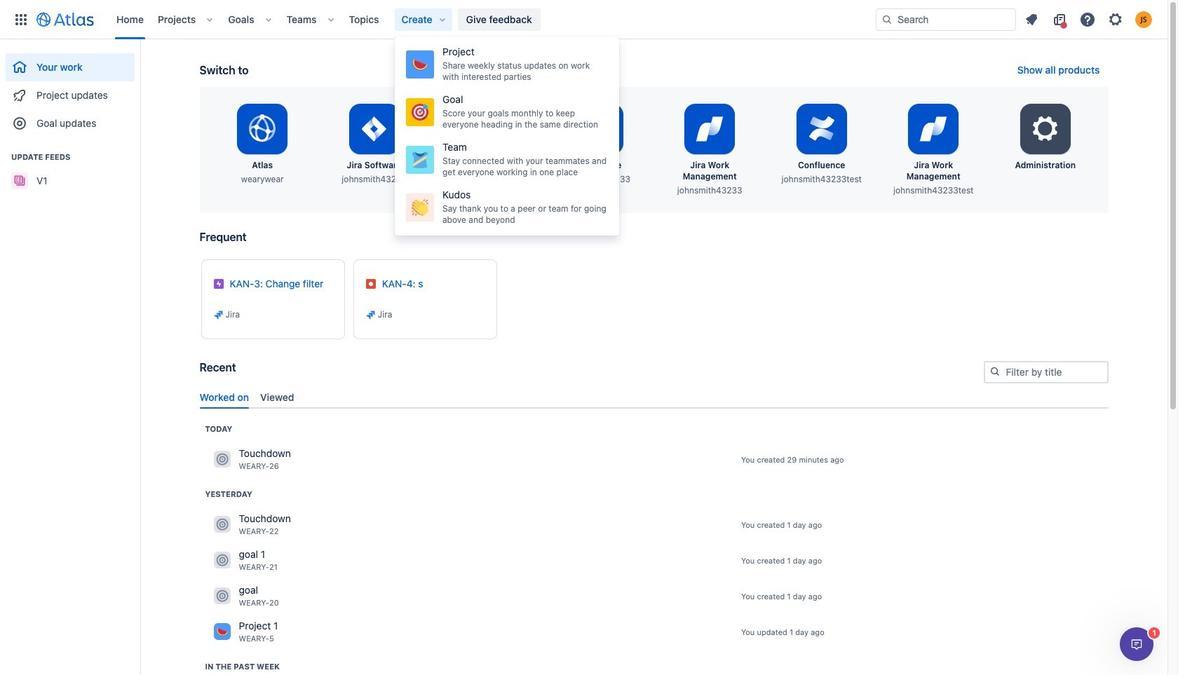 Task type: locate. For each thing, give the bounding box(es) containing it.
tab list
[[194, 386, 1114, 409]]

4 townsquare image from the top
[[214, 624, 230, 641]]

banner
[[0, 0, 1168, 39]]

1 horizontal spatial settings image
[[1108, 11, 1124, 28]]

1 heading from the top
[[205, 424, 232, 435]]

0 horizontal spatial settings image
[[1029, 112, 1063, 146]]

townsquare image
[[214, 451, 230, 468], [214, 517, 230, 533], [214, 588, 230, 605], [214, 624, 230, 641]]

:running_shirt_with_sash: image
[[412, 152, 429, 168], [412, 152, 429, 168]]

:watermelon: image
[[412, 56, 429, 73], [412, 56, 429, 73]]

group
[[395, 36, 619, 236], [6, 39, 135, 142], [6, 137, 135, 199]]

jira image
[[213, 309, 224, 321], [365, 309, 377, 321], [365, 309, 377, 321]]

dialog
[[1120, 628, 1154, 662]]

None search field
[[876, 8, 1016, 31]]

heading
[[205, 424, 232, 435], [205, 489, 252, 500], [205, 661, 280, 673]]

settings image
[[1108, 11, 1124, 28], [1029, 112, 1063, 146]]

1 vertical spatial settings image
[[1029, 112, 1063, 146]]

top element
[[8, 0, 876, 39]]

:clap: image
[[412, 199, 429, 216], [412, 199, 429, 216]]

2 townsquare image from the top
[[214, 517, 230, 533]]

search image
[[989, 366, 1001, 377]]

Filter by title field
[[985, 363, 1107, 382]]

0 vertical spatial heading
[[205, 424, 232, 435]]

jira image
[[213, 309, 224, 321]]

1 vertical spatial heading
[[205, 489, 252, 500]]

:dart: image
[[412, 104, 429, 121], [412, 104, 429, 121]]

help image
[[1080, 11, 1096, 28]]

2 vertical spatial heading
[[205, 661, 280, 673]]

2 heading from the top
[[205, 489, 252, 500]]



Task type: vqa. For each thing, say whether or not it's contained in the screenshot.
Avatar Group Element
no



Task type: describe. For each thing, give the bounding box(es) containing it.
heading for 3rd townsquare icon from the bottom of the page
[[205, 489, 252, 500]]

1 townsquare image from the top
[[214, 451, 230, 468]]

Search field
[[876, 8, 1016, 31]]

account image
[[1136, 11, 1153, 28]]

heading for 4th townsquare icon from the bottom
[[205, 424, 232, 435]]

search image
[[882, 14, 893, 25]]

3 townsquare image from the top
[[214, 588, 230, 605]]

switch to... image
[[13, 11, 29, 28]]

townsquare image
[[214, 552, 230, 569]]

3 heading from the top
[[205, 661, 280, 673]]

0 vertical spatial settings image
[[1108, 11, 1124, 28]]

notifications image
[[1023, 11, 1040, 28]]



